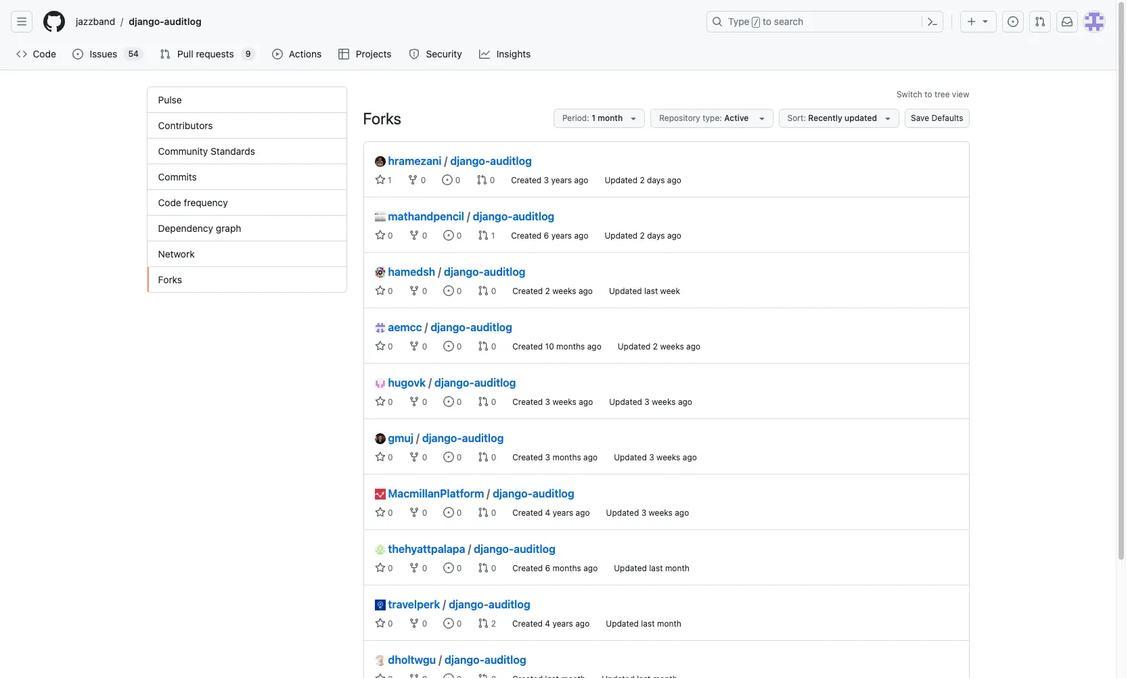 Task type: locate. For each thing, give the bounding box(es) containing it.
created for thehyattpalapa
[[512, 564, 543, 574]]

hramezani link
[[375, 153, 442, 169]]

2 vertical spatial month
[[657, 619, 681, 629]]

save defaults button
[[905, 109, 969, 128]]

1 vertical spatial 6
[[545, 564, 550, 574]]

issue opened image
[[73, 49, 83, 60], [442, 175, 453, 185], [444, 341, 454, 352], [444, 452, 454, 463], [444, 508, 454, 518], [444, 563, 454, 574], [444, 619, 454, 629]]

django-
[[129, 16, 164, 27], [450, 155, 490, 167], [473, 210, 513, 223], [444, 266, 484, 278], [431, 321, 471, 334], [434, 377, 474, 389], [422, 432, 462, 445], [493, 488, 533, 500], [474, 543, 514, 556], [449, 599, 489, 611], [445, 654, 484, 667]]

weeks
[[552, 286, 576, 296], [660, 342, 684, 352], [553, 397, 576, 407], [652, 397, 676, 407], [656, 453, 680, 463], [649, 508, 673, 518]]

1 vertical spatial 4
[[545, 619, 550, 629]]

1 horizontal spatial triangle down image
[[980, 16, 991, 26]]

repo forked image down hugovk
[[409, 397, 420, 407]]

0 for repo forked icon corresponding to hugovk
[[420, 397, 427, 407]]

repo forked image down "hamedsh"
[[409, 286, 420, 296]]

pulse
[[158, 94, 182, 106]]

star image down @hramezani image
[[375, 175, 385, 185]]

2 vertical spatial 1
[[489, 231, 495, 241]]

2 star image from the top
[[375, 508, 385, 518]]

/
[[121, 16, 123, 27], [754, 18, 759, 27], [444, 155, 448, 167], [467, 210, 470, 223], [438, 266, 441, 278], [425, 321, 428, 334], [428, 377, 432, 389], [416, 432, 419, 445], [487, 488, 490, 500], [468, 543, 471, 556], [443, 599, 446, 611], [439, 654, 442, 667]]

django- down the created 3 months ago
[[493, 488, 533, 500]]

switch to tree view link
[[897, 89, 969, 99]]

jazzband link
[[70, 11, 121, 32]]

month for travelperk
[[657, 619, 681, 629]]

contributors
[[158, 120, 213, 131]]

0 vertical spatial days
[[647, 175, 665, 185]]

2 days from the top
[[647, 231, 665, 241]]

0 vertical spatial 1 link
[[375, 175, 391, 185]]

0 vertical spatial month
[[598, 113, 623, 123]]

years up created 6 months ago
[[553, 508, 573, 518]]

auditlog for mathandpencil
[[513, 210, 554, 223]]

1 down @hramezani image
[[385, 175, 391, 185]]

3 star image from the top
[[375, 563, 385, 574]]

triangle down image
[[756, 113, 767, 124], [883, 113, 893, 124]]

repo forked image down macmillanplatform link
[[409, 508, 420, 518]]

/ for mathandpencil
[[467, 210, 470, 223]]

repo forked image down travelperk at left bottom
[[409, 619, 420, 629]]

1 vertical spatial created 4 years ago
[[512, 619, 590, 629]]

star image for aemcc
[[375, 341, 385, 352]]

0 vertical spatial forks
[[363, 109, 401, 128]]

2 for mathandpencil
[[640, 231, 645, 241]]

1 vertical spatial updated 2 days ago
[[605, 231, 681, 241]]

django-auditlog link for hramezani
[[450, 155, 532, 167]]

code for code
[[33, 48, 56, 60]]

repo forked image down aemcc
[[409, 341, 420, 352]]

2 vertical spatial last
[[641, 619, 655, 629]]

/ django-auditlog for hugovk
[[428, 377, 516, 389]]

django-auditlog link
[[123, 11, 207, 32], [450, 155, 532, 167], [473, 210, 554, 223], [444, 266, 526, 278], [431, 321, 512, 334], [434, 377, 516, 389], [422, 432, 504, 445], [493, 488, 574, 500], [474, 543, 556, 556], [449, 599, 530, 611], [445, 654, 526, 667]]

jazzband / django-auditlog
[[76, 16, 201, 27]]

repo forked image for dholtwgu
[[409, 674, 420, 679]]

2
[[640, 175, 645, 185], [640, 231, 645, 241], [545, 286, 550, 296], [653, 342, 658, 352], [489, 619, 496, 629]]

/ right travelperk at left bottom
[[443, 599, 446, 611]]

/ right hramezani on the left of page
[[444, 155, 448, 167]]

/ right the 'thehyattpalapa'
[[468, 543, 471, 556]]

to left tree
[[925, 89, 932, 99]]

last for travelperk
[[641, 619, 655, 629]]

1 days from the top
[[647, 175, 665, 185]]

0 vertical spatial 4
[[545, 508, 550, 518]]

community standards link
[[147, 139, 346, 164]]

days for hramezani
[[647, 175, 665, 185]]

view
[[952, 89, 969, 99]]

0 for repo forked icon corresponding to aemcc
[[420, 342, 427, 352]]

0 vertical spatial to
[[763, 16, 772, 27]]

1 triangle down image from the left
[[756, 113, 767, 124]]

5 star image from the top
[[375, 674, 385, 679]]

0 horizontal spatial forks
[[158, 274, 182, 286]]

4 star image from the top
[[375, 397, 385, 407]]

1 horizontal spatial to
[[925, 89, 932, 99]]

code frequency link
[[147, 190, 346, 216]]

1 link left created 6 years ago
[[478, 230, 495, 241]]

0 for repo forked icon corresponding to mathandpencil
[[420, 231, 427, 241]]

save
[[911, 113, 929, 123]]

created
[[511, 175, 542, 185], [511, 231, 542, 241], [512, 286, 543, 296], [512, 342, 543, 352], [512, 397, 543, 407], [512, 453, 543, 463], [512, 508, 543, 518], [512, 564, 543, 574], [512, 619, 543, 629]]

0
[[419, 175, 426, 185], [453, 175, 460, 185], [487, 175, 495, 185], [385, 231, 393, 241], [420, 231, 427, 241], [454, 231, 462, 241], [385, 286, 393, 296], [420, 286, 427, 296], [454, 286, 462, 296], [489, 286, 496, 296], [385, 342, 393, 352], [420, 342, 427, 352], [454, 342, 462, 352], [489, 342, 496, 352], [385, 397, 393, 407], [420, 397, 427, 407], [454, 397, 462, 407], [489, 397, 496, 407], [385, 453, 393, 463], [420, 453, 427, 463], [454, 453, 462, 463], [489, 453, 496, 463], [385, 508, 393, 518], [420, 508, 427, 518], [454, 508, 462, 518], [489, 508, 496, 518], [385, 564, 393, 574], [420, 564, 427, 574], [454, 564, 462, 574], [489, 564, 496, 574], [385, 619, 393, 629], [420, 619, 427, 629], [454, 619, 462, 629]]

0 for git pull request icon for hramezani
[[487, 175, 495, 185]]

years for mathandpencil
[[551, 231, 572, 241]]

switch
[[897, 89, 922, 99]]

days
[[647, 175, 665, 185], [647, 231, 665, 241]]

1 updated 2 days ago from the top
[[605, 175, 681, 185]]

2 triangle down image from the left
[[883, 113, 893, 124]]

ago
[[574, 175, 588, 185], [667, 175, 681, 185], [574, 231, 588, 241], [667, 231, 681, 241], [579, 286, 593, 296], [587, 342, 601, 352], [686, 342, 701, 352], [579, 397, 593, 407], [678, 397, 692, 407], [583, 453, 598, 463], [683, 453, 697, 463], [576, 508, 590, 518], [675, 508, 689, 518], [584, 564, 598, 574], [575, 619, 590, 629]]

years for travelperk
[[552, 619, 573, 629]]

star image
[[375, 175, 385, 185], [375, 286, 385, 296], [375, 341, 385, 352], [375, 397, 385, 407], [375, 452, 385, 463]]

updated
[[605, 175, 638, 185], [605, 231, 638, 241], [609, 286, 642, 296], [618, 342, 651, 352], [609, 397, 642, 407], [614, 453, 647, 463], [606, 508, 639, 518], [614, 564, 647, 574], [606, 619, 639, 629]]

django- for macmillanplatform
[[493, 488, 533, 500]]

/ django-auditlog for hamedsh
[[438, 266, 526, 278]]

/ right hugovk
[[428, 377, 432, 389]]

/ for aemcc
[[425, 321, 428, 334]]

created 6 years ago
[[511, 231, 588, 241]]

/ for hramezani
[[444, 155, 448, 167]]

star image down @gmuj image
[[375, 452, 385, 463]]

django-auditlog link for mathandpencil
[[473, 210, 554, 223]]

forks link
[[147, 267, 346, 292]]

0 vertical spatial 1
[[592, 113, 596, 123]]

1 link down @hramezani image
[[375, 175, 391, 185]]

4
[[545, 508, 550, 518], [545, 619, 550, 629]]

insights link
[[474, 44, 537, 64]]

years up created 6 years ago
[[551, 175, 572, 185]]

5 star image from the top
[[375, 452, 385, 463]]

star image down @thehyattpalapa icon at the left of the page
[[375, 563, 385, 574]]

1 vertical spatial to
[[925, 89, 932, 99]]

auditlog for aemcc
[[471, 321, 512, 334]]

django- for thehyattpalapa
[[474, 543, 514, 556]]

1 vertical spatial updated 3 weeks ago
[[614, 453, 697, 463]]

updated 3 weeks ago for macmillanplatform
[[606, 508, 689, 518]]

1 4 from the top
[[545, 508, 550, 518]]

repo forked image down hramezani on the left of page
[[408, 175, 419, 185]]

0 vertical spatial code
[[33, 48, 56, 60]]

django- right hramezani on the left of page
[[450, 155, 490, 167]]

created for macmillanplatform
[[512, 508, 543, 518]]

years for macmillanplatform
[[553, 508, 573, 518]]

2 4 from the top
[[545, 619, 550, 629]]

/ inside type / to search
[[754, 18, 759, 27]]

star image down @hugovk 'image'
[[375, 397, 385, 407]]

commits
[[158, 171, 197, 183]]

1 vertical spatial days
[[647, 231, 665, 241]]

/ django-auditlog for aemcc
[[425, 321, 512, 334]]

django- up created 6 months ago
[[474, 543, 514, 556]]

code down commits on the left top of the page
[[158, 197, 181, 208]]

code
[[33, 48, 56, 60], [158, 197, 181, 208]]

/ inside jazzband / django-auditlog
[[121, 16, 123, 27]]

/ right gmuj
[[416, 432, 419, 445]]

4 repo forked image from the top
[[409, 674, 420, 679]]

star image for dholtwgu
[[375, 674, 385, 679]]

month
[[598, 113, 623, 123], [665, 564, 690, 574], [657, 619, 681, 629]]

hramezani
[[388, 155, 442, 167]]

updated for hramezani
[[605, 175, 638, 185]]

years down created 6 months ago
[[552, 619, 573, 629]]

django- down 2 link at the left
[[445, 654, 484, 667]]

forks up @hramezani image
[[363, 109, 401, 128]]

issue opened image for hramezani
[[442, 175, 453, 185]]

1 vertical spatial last
[[649, 564, 663, 574]]

star image for travelperk
[[375, 619, 385, 629]]

0 for repo forked icon associated with gmuj
[[420, 453, 427, 463]]

/ django-auditlog for travelperk
[[443, 599, 530, 611]]

2 for hramezani
[[640, 175, 645, 185]]

actions link
[[266, 44, 328, 64]]

django- for aemcc
[[431, 321, 471, 334]]

weeks for macmillanplatform
[[649, 508, 673, 518]]

3 star image from the top
[[375, 341, 385, 352]]

/ right jazzband in the left top of the page
[[121, 16, 123, 27]]

/ django-auditlog for gmuj
[[416, 432, 504, 445]]

0 horizontal spatial code
[[33, 48, 56, 60]]

star image down @hamedsh 'image'
[[375, 286, 385, 296]]

2 inside 2 link
[[489, 619, 496, 629]]

created for gmuj
[[512, 453, 543, 463]]

auditlog inside jazzband / django-auditlog
[[164, 16, 201, 27]]

1 vertical spatial months
[[553, 453, 581, 463]]

security
[[426, 48, 462, 60]]

auditlog for macmillanplatform
[[533, 488, 574, 500]]

repo forked image down "mathandpencil" link
[[409, 230, 420, 241]]

dependency
[[158, 223, 213, 234]]

years up created 2 weeks ago
[[551, 231, 572, 241]]

aemcc
[[388, 321, 422, 334]]

0 vertical spatial updated 2 days ago
[[605, 175, 681, 185]]

django- up 54
[[129, 16, 164, 27]]

months
[[556, 342, 585, 352], [553, 453, 581, 463], [553, 564, 581, 574]]

0 vertical spatial updated last month
[[614, 564, 690, 574]]

django- right aemcc
[[431, 321, 471, 334]]

2 repo forked image from the top
[[409, 508, 420, 518]]

django- up created 6 years ago
[[473, 210, 513, 223]]

1 star image from the top
[[375, 175, 385, 185]]

type
[[728, 16, 750, 27]]

repo forked image down "thehyattpalapa" link
[[409, 563, 420, 574]]

0 horizontal spatial triangle down image
[[756, 113, 767, 124]]

0 vertical spatial updated 3 weeks ago
[[609, 397, 692, 407]]

git pull request image
[[1035, 16, 1046, 27], [478, 286, 489, 296], [478, 397, 489, 407], [478, 563, 489, 574], [478, 619, 489, 629], [478, 674, 489, 679]]

network
[[158, 248, 195, 260]]

created for hugovk
[[512, 397, 543, 407]]

updated 2 weeks ago
[[618, 342, 701, 352]]

issue opened image for dholtwgu
[[444, 674, 454, 679]]

code inside code link
[[33, 48, 56, 60]]

3 repo forked image from the top
[[409, 619, 420, 629]]

1 horizontal spatial code
[[158, 197, 181, 208]]

star image down @aemcc image
[[375, 341, 385, 352]]

1 vertical spatial updated last month
[[606, 619, 681, 629]]

/ django-auditlog
[[444, 155, 532, 167], [467, 210, 554, 223], [438, 266, 526, 278], [425, 321, 512, 334], [428, 377, 516, 389], [416, 432, 504, 445], [487, 488, 574, 500], [468, 543, 556, 556], [443, 599, 530, 611], [439, 654, 526, 667]]

code inside code frequency link
[[158, 197, 181, 208]]

repo forked image down gmuj
[[409, 452, 420, 463]]

forks inside insights element
[[158, 274, 182, 286]]

4 for macmillanplatform
[[545, 508, 550, 518]]

triangle down image for active
[[756, 113, 767, 124]]

3
[[544, 175, 549, 185], [545, 397, 550, 407], [644, 397, 650, 407], [545, 453, 550, 463], [649, 453, 654, 463], [641, 508, 646, 518]]

dependency graph
[[158, 223, 241, 234]]

git pull request image for thehyattpalapa
[[478, 563, 489, 574]]

updated 3 weeks ago
[[609, 397, 692, 407], [614, 453, 697, 463], [606, 508, 689, 518]]

0 for hramezani issue opened image
[[453, 175, 460, 185]]

django- up 2 link at the left
[[449, 599, 489, 611]]

/ right mathandpencil
[[467, 210, 470, 223]]

0 for issue opened icon related to hamedsh
[[454, 286, 462, 296]]

/ right type
[[754, 18, 759, 27]]

/ right aemcc
[[425, 321, 428, 334]]

django- right gmuj
[[422, 432, 462, 445]]

repo forked image
[[409, 286, 420, 296], [409, 508, 420, 518], [409, 619, 420, 629], [409, 674, 420, 679]]

code frequency
[[158, 197, 228, 208]]

list
[[70, 11, 698, 32]]

security link
[[403, 44, 468, 64]]

dependency graph link
[[147, 216, 346, 242]]

1 right period:
[[592, 113, 596, 123]]

1 repo forked image from the top
[[409, 286, 420, 296]]

0 for macmillanplatform git pull request icon
[[489, 508, 496, 518]]

pull requests
[[177, 48, 234, 60]]

recently
[[808, 113, 842, 123]]

sort:
[[787, 113, 806, 123]]

updated last month
[[614, 564, 690, 574], [606, 619, 681, 629]]

star image for macmillanplatform
[[375, 508, 385, 518]]

0 horizontal spatial 1
[[385, 175, 391, 185]]

updated for hamedsh
[[609, 286, 642, 296]]

star image down @dholtwgu image
[[375, 674, 385, 679]]

created 4 years ago down the created 3 months ago
[[512, 508, 590, 518]]

1 vertical spatial month
[[665, 564, 690, 574]]

updated 2 days ago
[[605, 175, 681, 185], [605, 231, 681, 241]]

star image
[[375, 230, 385, 241], [375, 508, 385, 518], [375, 563, 385, 574], [375, 619, 385, 629], [375, 674, 385, 679]]

2 vertical spatial months
[[553, 564, 581, 574]]

django- for hramezani
[[450, 155, 490, 167]]

triangle down image for recently updated
[[883, 113, 893, 124]]

issue opened image for hugovk
[[444, 397, 454, 407]]

2 vertical spatial updated 3 weeks ago
[[606, 508, 689, 518]]

4 star image from the top
[[375, 619, 385, 629]]

triangle down image right period: 1 month
[[628, 113, 639, 124]]

1 star image from the top
[[375, 230, 385, 241]]

repository type: active
[[659, 113, 751, 123]]

star image down @travelperk icon
[[375, 619, 385, 629]]

6
[[544, 231, 549, 241], [545, 564, 550, 574]]

0 for repo forked icon associated with hramezani
[[419, 175, 426, 185]]

0 vertical spatial 6
[[544, 231, 549, 241]]

1 horizontal spatial triangle down image
[[883, 113, 893, 124]]

repo forked image
[[408, 175, 419, 185], [409, 230, 420, 241], [409, 341, 420, 352], [409, 397, 420, 407], [409, 452, 420, 463], [409, 563, 420, 574]]

1 left created 6 years ago
[[489, 231, 495, 241]]

triangle down image right plus image
[[980, 16, 991, 26]]

4 down the created 3 months ago
[[545, 508, 550, 518]]

1 horizontal spatial 1
[[489, 231, 495, 241]]

1 vertical spatial triangle down image
[[628, 113, 639, 124]]

4 down created 6 months ago
[[545, 619, 550, 629]]

0 for issue opened image corresponding to macmillanplatform
[[454, 508, 462, 518]]

django- right hugovk
[[434, 377, 474, 389]]

updated 2 days ago for mathandpencil
[[605, 231, 681, 241]]

years
[[551, 175, 572, 185], [551, 231, 572, 241], [553, 508, 573, 518], [552, 619, 573, 629]]

0 vertical spatial created 4 years ago
[[512, 508, 590, 518]]

0 for issue opened image corresponding to aemcc
[[454, 342, 462, 352]]

days down repository
[[647, 175, 665, 185]]

dholtwgu
[[388, 654, 436, 667]]

frequency
[[184, 197, 228, 208]]

hamedsh link
[[375, 264, 435, 280]]

contributors link
[[147, 113, 346, 139]]

9
[[246, 49, 251, 59]]

triangle down image right active on the top
[[756, 113, 767, 124]]

/ right dholtwgu
[[439, 654, 442, 667]]

django- right "hamedsh"
[[444, 266, 484, 278]]

triangle down image
[[980, 16, 991, 26], [628, 113, 639, 124]]

issue opened image
[[1008, 16, 1019, 27], [444, 230, 454, 241], [444, 286, 454, 296], [444, 397, 454, 407], [444, 674, 454, 679]]

star image down @mathandpencil icon in the left top of the page
[[375, 230, 385, 241]]

git pull request image for macmillanplatform
[[478, 508, 489, 518]]

last
[[644, 286, 658, 296], [649, 564, 663, 574], [641, 619, 655, 629]]

1 vertical spatial forks
[[158, 274, 182, 286]]

jazzband
[[76, 16, 115, 27]]

0 for git pull request icon related to gmuj
[[489, 453, 496, 463]]

to left search
[[763, 16, 772, 27]]

issue opened image for travelperk
[[444, 619, 454, 629]]

months for aemcc
[[556, 342, 585, 352]]

type / to search
[[728, 16, 803, 27]]

@dholtwgu image
[[375, 656, 385, 667]]

triangle down image right updated
[[883, 113, 893, 124]]

code right code icon
[[33, 48, 56, 60]]

2 star image from the top
[[375, 286, 385, 296]]

1 horizontal spatial 1 link
[[478, 230, 495, 241]]

2 for aemcc
[[653, 342, 658, 352]]

2 updated 2 days ago from the top
[[605, 231, 681, 241]]

git pull request image for dholtwgu
[[478, 674, 489, 679]]

/ django-auditlog for mathandpencil
[[467, 210, 554, 223]]

actions
[[289, 48, 322, 60]]

star image for thehyattpalapa
[[375, 563, 385, 574]]

days up updated last week
[[647, 231, 665, 241]]

repo forked image down dholtwgu
[[409, 674, 420, 679]]

repo forked image for hugovk
[[409, 397, 420, 407]]

hamedsh
[[388, 266, 435, 278]]

last for hamedsh
[[644, 286, 658, 296]]

created for travelperk
[[512, 619, 543, 629]]

1 vertical spatial 1
[[385, 175, 391, 185]]

1 vertical spatial code
[[158, 197, 181, 208]]

/ right "hamedsh"
[[438, 266, 441, 278]]

months for thehyattpalapa
[[553, 564, 581, 574]]

0 horizontal spatial triangle down image
[[628, 113, 639, 124]]

0 vertical spatial months
[[556, 342, 585, 352]]

auditlog
[[164, 16, 201, 27], [490, 155, 532, 167], [513, 210, 554, 223], [484, 266, 526, 278], [471, 321, 512, 334], [474, 377, 516, 389], [462, 432, 504, 445], [533, 488, 574, 500], [514, 543, 556, 556], [489, 599, 530, 611], [484, 654, 526, 667]]

star image down @macmillanplatform icon
[[375, 508, 385, 518]]

insights element
[[147, 87, 347, 293]]

4 for travelperk
[[545, 619, 550, 629]]

/ right macmillanplatform
[[487, 488, 490, 500]]

homepage image
[[43, 11, 65, 32]]

star image for hugovk
[[375, 397, 385, 407]]

to
[[763, 16, 772, 27], [925, 89, 932, 99]]

created 3 months ago
[[512, 453, 598, 463]]

repository
[[659, 113, 700, 123]]

git pull request image for hramezani
[[477, 175, 487, 185]]

0 vertical spatial last
[[644, 286, 658, 296]]

git pull request image
[[160, 49, 171, 60], [477, 175, 487, 185], [478, 230, 489, 241], [478, 341, 489, 352], [478, 452, 489, 463], [478, 508, 489, 518]]

forks down network
[[158, 274, 182, 286]]

created 4 years ago down created 6 months ago
[[512, 619, 590, 629]]

defaults
[[932, 113, 963, 123]]

0 for hugovk star image
[[385, 397, 393, 407]]

@thehyattpalapa image
[[375, 545, 385, 556]]

0 vertical spatial triangle down image
[[980, 16, 991, 26]]



Task type: describe. For each thing, give the bounding box(es) containing it.
0 for issue opened icon related to hugovk
[[454, 397, 462, 407]]

dholtwgu link
[[375, 652, 436, 669]]

issue opened image for thehyattpalapa
[[444, 563, 454, 574]]

created 10 months ago
[[512, 342, 601, 352]]

hugovk link
[[375, 375, 426, 391]]

updated last month for travelperk
[[606, 619, 681, 629]]

standards
[[211, 146, 255, 157]]

@mathandpencil image
[[375, 212, 385, 223]]

pulse link
[[147, 87, 346, 113]]

aemcc link
[[375, 319, 422, 336]]

weeks for hugovk
[[652, 397, 676, 407]]

updated 2 days ago for hramezani
[[605, 175, 681, 185]]

macmillanplatform
[[388, 488, 484, 500]]

0 for star image for aemcc
[[385, 342, 393, 352]]

graph
[[216, 223, 241, 234]]

star image for hramezani
[[375, 175, 385, 185]]

@gmuj image
[[375, 434, 385, 445]]

gmuj
[[388, 432, 413, 445]]

play image
[[272, 49, 283, 60]]

updated for travelperk
[[606, 619, 639, 629]]

community
[[158, 146, 208, 157]]

auditlog for hramezani
[[490, 155, 532, 167]]

created 2 weeks ago
[[512, 286, 593, 296]]

issue opened image for mathandpencil
[[444, 230, 454, 241]]

0 for hamedsh's git pull request image
[[489, 286, 496, 296]]

updated last month for thehyattpalapa
[[614, 564, 690, 574]]

0 for git pull request image related to thehyattpalapa
[[489, 564, 496, 574]]

mathandpencil link
[[375, 208, 464, 225]]

gmuj link
[[375, 430, 413, 447]]

hugovk
[[388, 377, 426, 389]]

code image
[[16, 49, 27, 60]]

/ for hamedsh
[[438, 266, 441, 278]]

repo forked image for hramezani
[[408, 175, 419, 185]]

code link
[[11, 44, 62, 64]]

0 for repo forked image for macmillanplatform
[[420, 508, 427, 518]]

/ for thehyattpalapa
[[468, 543, 471, 556]]

active
[[724, 113, 749, 123]]

star image for mathandpencil
[[375, 230, 385, 241]]

0 for git pull request icon related to aemcc
[[489, 342, 496, 352]]

repo forked image for gmuj
[[409, 452, 420, 463]]

0 horizontal spatial 1 link
[[375, 175, 391, 185]]

/ for hugovk
[[428, 377, 432, 389]]

django- inside jazzband / django-auditlog
[[129, 16, 164, 27]]

issue opened image for hamedsh
[[444, 286, 454, 296]]

updated for thehyattpalapa
[[614, 564, 647, 574]]

auditlog for travelperk
[[489, 599, 530, 611]]

issue opened image for gmuj
[[444, 452, 454, 463]]

updated for macmillanplatform
[[606, 508, 639, 518]]

graph image
[[479, 49, 490, 60]]

thehyattpalapa link
[[375, 541, 465, 558]]

week
[[660, 286, 680, 296]]

months for gmuj
[[553, 453, 581, 463]]

updated 3 weeks ago for gmuj
[[614, 453, 697, 463]]

@aemcc image
[[375, 323, 385, 334]]

created 3 years ago
[[511, 175, 588, 185]]

django-auditlog link for macmillanplatform
[[493, 488, 574, 500]]

list containing jazzband
[[70, 11, 698, 32]]

django- for gmuj
[[422, 432, 462, 445]]

10
[[545, 342, 554, 352]]

django-auditlog link for hugovk
[[434, 377, 516, 389]]

2 link
[[478, 619, 496, 629]]

period:
[[562, 113, 589, 123]]

projects link
[[333, 44, 398, 64]]

thehyattpalapa
[[388, 543, 465, 556]]

mathandpencil
[[388, 210, 464, 223]]

@macmillanplatform image
[[375, 489, 385, 500]]

sort: recently updated
[[787, 113, 877, 123]]

search
[[774, 16, 803, 27]]

command palette image
[[927, 16, 938, 27]]

issue opened image for macmillanplatform
[[444, 508, 454, 518]]

/ for travelperk
[[443, 599, 446, 611]]

community standards
[[158, 146, 255, 157]]

git pull request image for hugovk
[[478, 397, 489, 407]]

period: 1 month
[[562, 113, 623, 123]]

updated for gmuj
[[614, 453, 647, 463]]

1 horizontal spatial forks
[[363, 109, 401, 128]]

save defaults
[[911, 113, 963, 123]]

git pull request image for mathandpencil
[[478, 230, 489, 241]]

repo forked image for travelperk
[[409, 619, 420, 629]]

notifications image
[[1062, 16, 1073, 27]]

django-auditlog link for gmuj
[[422, 432, 504, 445]]

macmillanplatform link
[[375, 486, 484, 502]]

month for thehyattpalapa
[[665, 564, 690, 574]]

@travelperk image
[[375, 600, 385, 611]]

tree
[[935, 89, 950, 99]]

insights
[[497, 48, 531, 60]]

created for mathandpencil
[[511, 231, 542, 241]]

0 for repo forked image associated with hamedsh
[[420, 286, 427, 296]]

updated for hugovk
[[609, 397, 642, 407]]

travelperk
[[388, 599, 440, 611]]

type:
[[703, 113, 722, 123]]

last for thehyattpalapa
[[649, 564, 663, 574]]

6 for mathandpencil
[[544, 231, 549, 241]]

issues
[[90, 48, 117, 60]]

django- for dholtwgu
[[445, 654, 484, 667]]

auditlog for hugovk
[[474, 377, 516, 389]]

1 for the left '1' link
[[385, 175, 391, 185]]

@hugovk image
[[375, 378, 385, 389]]

weeks for aemcc
[[660, 342, 684, 352]]

54
[[128, 49, 139, 59]]

1 for bottom '1' link
[[489, 231, 495, 241]]

pull
[[177, 48, 193, 60]]

code for code frequency
[[158, 197, 181, 208]]

auditlog for dholtwgu
[[484, 654, 526, 667]]

star image for hamedsh
[[375, 286, 385, 296]]

plus image
[[966, 16, 977, 27]]

git pull request image for hamedsh
[[478, 286, 489, 296]]

1 vertical spatial 1 link
[[478, 230, 495, 241]]

@hramezani image
[[375, 156, 385, 167]]

star image for gmuj
[[375, 452, 385, 463]]

created 3 weeks ago
[[512, 397, 593, 407]]

0 for thehyattpalapa's issue opened image
[[454, 564, 462, 574]]

network link
[[147, 242, 346, 267]]

updated
[[845, 113, 877, 123]]

/ django-auditlog for dholtwgu
[[439, 654, 526, 667]]

0 for repo forked icon for thehyattpalapa
[[420, 564, 427, 574]]

0 for star image corresponding to hamedsh
[[385, 286, 393, 296]]

updated last week
[[609, 286, 680, 296]]

git pull request image for gmuj
[[478, 452, 489, 463]]

shield image
[[409, 49, 420, 60]]

switch to tree view
[[897, 89, 969, 99]]

projects
[[356, 48, 392, 60]]

0 for travelperk's issue opened image
[[454, 619, 462, 629]]

issue opened image for aemcc
[[444, 341, 454, 352]]

django- for hamedsh
[[444, 266, 484, 278]]

django- for hugovk
[[434, 377, 474, 389]]

table image
[[339, 49, 350, 60]]

/ for dholtwgu
[[439, 654, 442, 667]]

created 6 months ago
[[512, 564, 598, 574]]

/ django-auditlog for hramezani
[[444, 155, 532, 167]]

requests
[[196, 48, 234, 60]]

repo forked image for macmillanplatform
[[409, 508, 420, 518]]

travelperk link
[[375, 597, 440, 613]]

0 horizontal spatial to
[[763, 16, 772, 27]]

2 horizontal spatial 1
[[592, 113, 596, 123]]

commits link
[[147, 164, 346, 190]]

@hamedsh image
[[375, 267, 385, 278]]

created for hramezani
[[511, 175, 542, 185]]

django-auditlog link for travelperk
[[449, 599, 530, 611]]

0 for issue opened image corresponding to gmuj
[[454, 453, 462, 463]]

repo forked image for aemcc
[[409, 341, 420, 352]]

0 for issue opened icon associated with mathandpencil
[[454, 231, 462, 241]]



Task type: vqa. For each thing, say whether or not it's contained in the screenshot.
Created 10 months ago
yes



